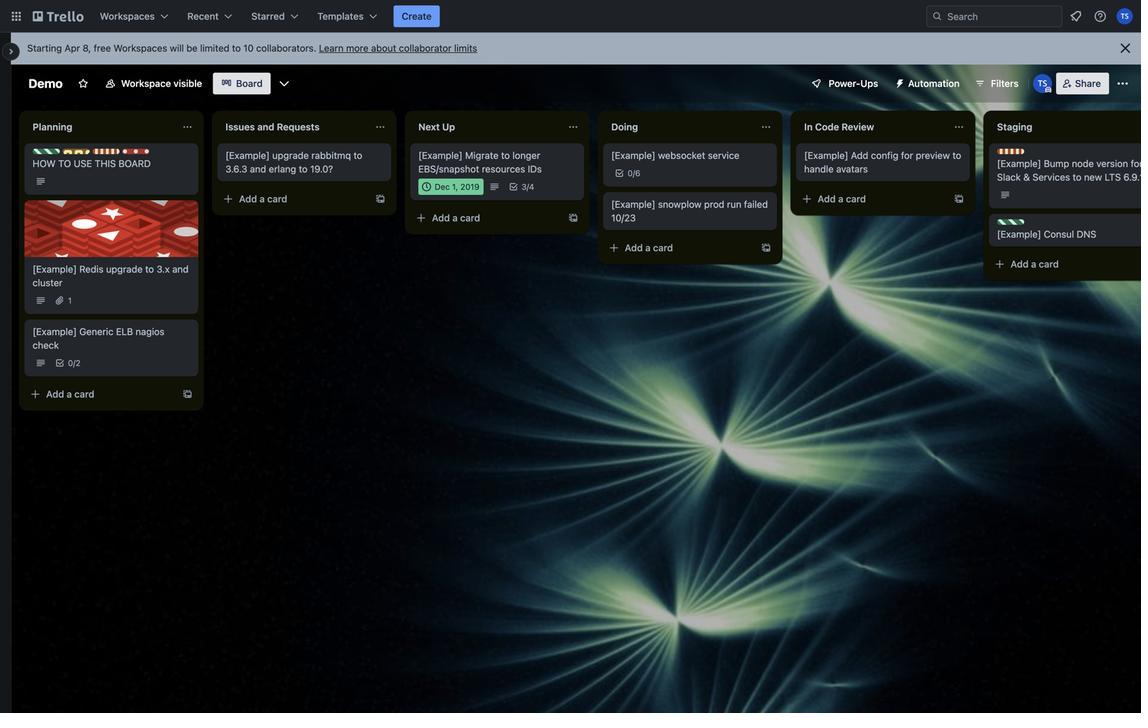Task type: vqa. For each thing, say whether or not it's contained in the screenshot.
3rd Heading from the top
no



Task type: describe. For each thing, give the bounding box(es) containing it.
review
[[842, 121, 875, 133]]

19.0?
[[310, 163, 333, 175]]

[example] upgrade rabbitmq to 3.6.3 and erlang to 19.0? link
[[226, 149, 383, 176]]

2019
[[461, 182, 480, 192]]

visible
[[174, 78, 202, 89]]

resources
[[482, 163, 525, 175]]

Search field
[[943, 6, 1062, 27]]

staging
[[998, 121, 1033, 133]]

share
[[1076, 78, 1102, 89]]

a down [example] consul dns
[[1032, 259, 1037, 270]]

add a card button down [example] consul dns "link"
[[989, 253, 1139, 275]]

board
[[119, 158, 151, 169]]

back to home image
[[33, 5, 84, 27]]

add down [example] consul dns
[[1011, 259, 1029, 270]]

rabbitmq
[[312, 150, 351, 161]]

2
[[76, 358, 80, 368]]

create from template… image for next up
[[568, 213, 579, 224]]

create
[[402, 11, 432, 22]]

tara schultz (taraschultz7) image
[[1033, 74, 1052, 93]]

10/23
[[612, 212, 636, 224]]

starting
[[27, 42, 62, 54]]

to inside [example] migrate to longer ebs/snapshot resources ids
[[501, 150, 510, 161]]

check
[[33, 340, 59, 351]]

new
[[1085, 172, 1103, 183]]

[example] redis upgrade to 3.x and cluster link
[[33, 263, 190, 290]]

add a card for next up
[[432, 212, 480, 224]]

add for doing
[[625, 242, 643, 253]]

[example] bump node version for slack & services to new lts 6.9.1 link
[[998, 157, 1142, 184]]

be
[[187, 42, 198, 54]]

1,
[[452, 182, 458, 192]]

3.6.3
[[226, 163, 247, 175]]

&
[[1024, 172, 1030, 183]]

[example] snowplow prod run failed 10/23
[[612, 199, 768, 224]]

recent
[[187, 11, 219, 22]]

[example] add config for preview to handle avatars link
[[805, 149, 962, 176]]

websocket
[[658, 150, 706, 161]]

up
[[442, 121, 455, 133]]

services
[[1033, 172, 1071, 183]]

planning
[[33, 121, 72, 133]]

workspace visible button
[[97, 73, 210, 94]]

1
[[68, 296, 72, 305]]

create from template… image for doing
[[761, 243, 772, 253]]

workspace visible
[[121, 78, 202, 89]]

how
[[33, 158, 56, 169]]

dec
[[435, 182, 450, 192]]

0 vertical spatial color: green, title: "verified in staging" element
[[33, 149, 60, 154]]

add a card down [example] consul dns
[[1011, 259, 1059, 270]]

Issues and Requests text field
[[217, 116, 370, 138]]

add a card button for planning
[[24, 384, 174, 405]]

8,
[[83, 42, 91, 54]]

a for planning
[[67, 389, 72, 400]]

In Code Review text field
[[796, 116, 949, 138]]

version
[[1097, 158, 1129, 169]]

handle
[[805, 163, 834, 175]]

tara schultz (taraschultz7) image
[[1117, 8, 1133, 24]]

add for in code review
[[818, 193, 836, 205]]

will
[[170, 42, 184, 54]]

nagios
[[136, 326, 165, 337]]

add a card button for doing
[[603, 237, 753, 259]]

automation button
[[890, 73, 968, 94]]

snowplow
[[658, 199, 702, 210]]

this member is an admin of this board. image
[[1046, 87, 1052, 93]]

to inside [example] redis upgrade to 3.x and cluster
[[145, 264, 154, 275]]

preview
[[916, 150, 950, 161]]

sm image
[[890, 73, 909, 92]]

in code review
[[805, 121, 875, 133]]

customize views image
[[278, 77, 291, 90]]

[example] snowplow prod run failed 10/23 link
[[612, 198, 769, 225]]

add a card for issues and requests
[[239, 193, 287, 205]]

cluster
[[33, 277, 63, 288]]

add a card button for in code review
[[796, 188, 946, 210]]

Doing text field
[[603, 116, 756, 138]]

[example] for [example] websocket service
[[612, 150, 656, 161]]

in
[[805, 121, 813, 133]]

this
[[95, 158, 116, 169]]

add a card for in code review
[[818, 193, 866, 205]]

learn more about collaborator limits link
[[319, 42, 477, 54]]

[example] for [example] snowplow prod run failed 10/23
[[612, 199, 656, 210]]

card for planning
[[74, 389, 94, 400]]

a for in code review
[[839, 193, 844, 205]]

[example] bump node version for slack & services to new lts 6.9.1
[[998, 158, 1142, 183]]

ups
[[861, 78, 879, 89]]

add a card button for issues and requests
[[217, 188, 367, 210]]

recent button
[[179, 5, 241, 27]]

to left 10
[[232, 42, 241, 54]]

add a card for planning
[[46, 389, 94, 400]]

dec 1, 2019
[[435, 182, 480, 192]]

show menu image
[[1116, 77, 1130, 90]]

[example] redis upgrade to 3.x and cluster
[[33, 264, 189, 288]]

bump
[[1044, 158, 1070, 169]]

apr
[[65, 42, 80, 54]]

use
[[74, 158, 92, 169]]

color: yellow, title: "ready to merge" element
[[63, 149, 90, 154]]

[example] websocket service link
[[612, 149, 769, 162]]

for inside [example] add config for preview to handle avatars
[[901, 150, 914, 161]]

Staging text field
[[989, 116, 1142, 138]]

/ for 4
[[527, 182, 529, 192]]

0 for 0 / 2
[[68, 358, 73, 368]]

1 horizontal spatial color: green, title: "verified in staging" element
[[998, 219, 1025, 225]]

next
[[419, 121, 440, 133]]

[example] migrate to longer ebs/snapshot resources ids
[[419, 150, 542, 175]]

to inside [example] add config for preview to handle avatars
[[953, 150, 962, 161]]

demo
[[29, 76, 63, 91]]

templates
[[318, 11, 364, 22]]

[example] for [example] consul dns
[[998, 229, 1042, 240]]

starting apr 8, free workspaces will be limited to 10 collaborators. learn more about collaborator limits
[[27, 42, 477, 54]]

to inside [example] bump node version for slack & services to new lts 6.9.1
[[1073, 172, 1082, 183]]

lts
[[1105, 172, 1122, 183]]

a for issues and requests
[[260, 193, 265, 205]]

1 vertical spatial workspaces
[[114, 42, 167, 54]]

avatars
[[837, 163, 868, 175]]

0 notifications image
[[1068, 8, 1085, 24]]



Task type: locate. For each thing, give the bounding box(es) containing it.
0 horizontal spatial create from template… image
[[182, 389, 193, 400]]

add down 'handle'
[[818, 193, 836, 205]]

[example] up 'handle'
[[805, 150, 849, 161]]

elb
[[116, 326, 133, 337]]

0 horizontal spatial for
[[901, 150, 914, 161]]

workspaces up free
[[100, 11, 155, 22]]

card
[[267, 193, 287, 205], [846, 193, 866, 205], [460, 212, 480, 224], [653, 242, 673, 253], [1039, 259, 1059, 270], [74, 389, 94, 400]]

create from template… image for planning
[[182, 389, 193, 400]]

switch to… image
[[10, 10, 23, 23]]

[example] inside '[example] generic elb nagios check'
[[33, 326, 77, 337]]

0 for 0 / 6
[[628, 169, 633, 178]]

limited
[[200, 42, 230, 54]]

for up 6.9.1
[[1131, 158, 1142, 169]]

[example] for [example] add config for preview to handle avatars
[[805, 150, 849, 161]]

[example] consul dns
[[998, 229, 1097, 240]]

add a card button down erlang
[[217, 188, 367, 210]]

doing
[[612, 121, 638, 133]]

a down avatars
[[839, 193, 844, 205]]

workspace
[[121, 78, 171, 89]]

card for next up
[[460, 212, 480, 224]]

1 vertical spatial and
[[250, 163, 266, 175]]

1 vertical spatial color: green, title: "verified in staging" element
[[998, 219, 1025, 225]]

and
[[257, 121, 274, 133], [250, 163, 266, 175], [172, 264, 189, 275]]

1 horizontal spatial /
[[527, 182, 529, 192]]

create from template… image for in code review
[[954, 194, 965, 205]]

Next Up text field
[[410, 116, 563, 138]]

Planning text field
[[24, 116, 177, 138]]

add a card down avatars
[[818, 193, 866, 205]]

0
[[628, 169, 633, 178], [68, 358, 73, 368]]

[example] for [example] upgrade rabbitmq to 3.6.3 and erlang to 19.0?
[[226, 150, 270, 161]]

4
[[529, 182, 534, 192]]

card down erlang
[[267, 193, 287, 205]]

a for next up
[[453, 212, 458, 224]]

a
[[260, 193, 265, 205], [839, 193, 844, 205], [453, 212, 458, 224], [646, 242, 651, 253], [1032, 259, 1037, 270], [67, 389, 72, 400]]

add a card down 1,
[[432, 212, 480, 224]]

create from template… image
[[375, 194, 386, 205], [761, 243, 772, 253], [182, 389, 193, 400]]

search image
[[932, 11, 943, 22]]

[example] for [example] generic elb nagios check
[[33, 326, 77, 337]]

0 horizontal spatial color: orange, title: "manual deploy steps" element
[[92, 149, 120, 154]]

to up the resources
[[501, 150, 510, 161]]

6
[[636, 169, 641, 178]]

upgrade
[[272, 150, 309, 161], [106, 264, 143, 275]]

Board name text field
[[22, 73, 69, 94]]

3
[[522, 182, 527, 192]]

add for planning
[[46, 389, 64, 400]]

[example] migrate to longer ebs/snapshot resources ids link
[[419, 149, 576, 176]]

[example] inside [example] add config for preview to handle avatars
[[805, 150, 849, 161]]

run
[[727, 199, 742, 210]]

unshippable!
[[136, 149, 188, 159]]

add a card button down [example] snowplow prod run failed 10/23 link
[[603, 237, 753, 259]]

to left 3.x
[[145, 264, 154, 275]]

for inside [example] bump node version for slack & services to new lts 6.9.1
[[1131, 158, 1142, 169]]

1 horizontal spatial create from template… image
[[375, 194, 386, 205]]

[example] inside [example] snowplow prod run failed 10/23
[[612, 199, 656, 210]]

[example] up ebs/snapshot
[[419, 150, 463, 161]]

[example] up 3.6.3
[[226, 150, 270, 161]]

0 vertical spatial 0
[[628, 169, 633, 178]]

filters button
[[971, 73, 1023, 94]]

0 vertical spatial create from template… image
[[375, 194, 386, 205]]

upgrade inside [example] upgrade rabbitmq to 3.6.3 and erlang to 19.0?
[[272, 150, 309, 161]]

add a card button down 2
[[24, 384, 174, 405]]

[example] inside [example] migrate to longer ebs/snapshot resources ids
[[419, 150, 463, 161]]

color: green, title: "verified in staging" element up [example] consul dns
[[998, 219, 1025, 225]]

0 vertical spatial upgrade
[[272, 150, 309, 161]]

2 horizontal spatial create from template… image
[[761, 243, 772, 253]]

1 horizontal spatial upgrade
[[272, 150, 309, 161]]

issues
[[226, 121, 255, 133]]

add a card button
[[217, 188, 367, 210], [796, 188, 946, 210], [410, 207, 560, 229], [603, 237, 753, 259], [989, 253, 1139, 275], [24, 384, 174, 405]]

ebs/snapshot
[[419, 163, 479, 175]]

add a card for doing
[[625, 242, 673, 253]]

1 color: orange, title: "manual deploy steps" element from the left
[[92, 149, 120, 154]]

card down 2019
[[460, 212, 480, 224]]

2 vertical spatial create from template… image
[[182, 389, 193, 400]]

redis
[[79, 264, 104, 275]]

/ for 6
[[633, 169, 636, 178]]

to right 'rabbitmq'
[[354, 150, 363, 161]]

add a card down erlang
[[239, 193, 287, 205]]

a down [example] snowplow prod run failed 10/23
[[646, 242, 651, 253]]

[example]
[[226, 150, 270, 161], [419, 150, 463, 161], [612, 150, 656, 161], [805, 150, 849, 161], [998, 158, 1042, 169], [612, 199, 656, 210], [998, 229, 1042, 240], [33, 264, 77, 275], [33, 326, 77, 337]]

add a card button down avatars
[[796, 188, 946, 210]]

10
[[243, 42, 254, 54]]

prod
[[704, 199, 725, 210]]

[example] inside "link"
[[998, 229, 1042, 240]]

/ down '[example] generic elb nagios check'
[[73, 358, 76, 368]]

1 vertical spatial create from template… image
[[761, 243, 772, 253]]

[example] left consul
[[998, 229, 1042, 240]]

color: red, title: "unshippable!" element
[[122, 149, 188, 159]]

add a card button down 2019
[[410, 207, 560, 229]]

/ down [example] websocket service
[[633, 169, 636, 178]]

workspaces inside dropdown button
[[100, 11, 155, 22]]

erlang
[[269, 163, 296, 175]]

starred button
[[243, 5, 307, 27]]

1 vertical spatial create from template… image
[[568, 213, 579, 224]]

code
[[815, 121, 840, 133]]

more
[[346, 42, 369, 54]]

color: orange, title: "manual deploy steps" element down 'staging'
[[998, 149, 1025, 154]]

star or unstar board image
[[78, 78, 89, 89]]

color: green, title: "verified in staging" element up how
[[33, 149, 60, 154]]

how to use this board
[[33, 158, 151, 169]]

create from template… image for issues and requests
[[375, 194, 386, 205]]

card for issues and requests
[[267, 193, 287, 205]]

add up avatars
[[851, 150, 869, 161]]

power-ups
[[829, 78, 879, 89]]

generic
[[79, 326, 113, 337]]

[example] up 0 / 6
[[612, 150, 656, 161]]

color: orange, title: "manual deploy steps" element
[[92, 149, 120, 154], [998, 149, 1025, 154]]

upgrade right redis
[[106, 264, 143, 275]]

and right 3.6.3
[[250, 163, 266, 175]]

[example] up "cluster"
[[33, 264, 77, 275]]

workspaces down workspaces dropdown button
[[114, 42, 167, 54]]

requests
[[277, 121, 320, 133]]

2 vertical spatial /
[[73, 358, 76, 368]]

card down 2
[[74, 389, 94, 400]]

/ for 2
[[73, 358, 76, 368]]

limits
[[454, 42, 477, 54]]

upgrade inside [example] redis upgrade to 3.x and cluster
[[106, 264, 143, 275]]

1 horizontal spatial create from template… image
[[954, 194, 965, 205]]

0 horizontal spatial /
[[73, 358, 76, 368]]

open information menu image
[[1094, 10, 1108, 23]]

a down 1,
[[453, 212, 458, 224]]

card down avatars
[[846, 193, 866, 205]]

card down [example] snowplow prod run failed 10/23
[[653, 242, 673, 253]]

add a card
[[239, 193, 287, 205], [818, 193, 866, 205], [432, 212, 480, 224], [625, 242, 673, 253], [1011, 259, 1059, 270], [46, 389, 94, 400]]

a down [example] upgrade rabbitmq to 3.6.3 and erlang to 19.0?
[[260, 193, 265, 205]]

and right 3.x
[[172, 264, 189, 275]]

add down 3.6.3
[[239, 193, 257, 205]]

board
[[236, 78, 263, 89]]

free
[[94, 42, 111, 54]]

1 horizontal spatial 0
[[628, 169, 633, 178]]

add down dec on the top
[[432, 212, 450, 224]]

and inside [example] redis upgrade to 3.x and cluster
[[172, 264, 189, 275]]

1 horizontal spatial color: orange, title: "manual deploy steps" element
[[998, 149, 1025, 154]]

add down 10/23
[[625, 242, 643, 253]]

longer
[[513, 150, 541, 161]]

collaborator
[[399, 42, 452, 54]]

2 horizontal spatial /
[[633, 169, 636, 178]]

a down "0 / 2"
[[67, 389, 72, 400]]

board link
[[213, 73, 271, 94]]

migrate
[[465, 150, 499, 161]]

card for in code review
[[846, 193, 866, 205]]

power-
[[829, 78, 861, 89]]

node
[[1072, 158, 1094, 169]]

primary element
[[0, 0, 1142, 33]]

[example] up 10/23
[[612, 199, 656, 210]]

2 vertical spatial and
[[172, 264, 189, 275]]

upgrade up erlang
[[272, 150, 309, 161]]

0 vertical spatial and
[[257, 121, 274, 133]]

card down [example] consul dns
[[1039, 259, 1059, 270]]

and inside text box
[[257, 121, 274, 133]]

starred
[[251, 11, 285, 22]]

[example] for [example] redis upgrade to 3.x and cluster
[[33, 264, 77, 275]]

add down the check
[[46, 389, 64, 400]]

0 horizontal spatial upgrade
[[106, 264, 143, 275]]

add for next up
[[432, 212, 450, 224]]

[example] websocket service
[[612, 150, 740, 161]]

config
[[871, 150, 899, 161]]

create button
[[394, 5, 440, 27]]

3.x
[[157, 264, 170, 275]]

to left "19.0?"
[[299, 163, 308, 175]]

0 / 2
[[68, 358, 80, 368]]

create from template… image
[[954, 194, 965, 205], [568, 213, 579, 224]]

slack
[[998, 172, 1021, 183]]

color: green, title: "verified in staging" element
[[33, 149, 60, 154], [998, 219, 1025, 225]]

power-ups button
[[802, 73, 887, 94]]

how to use this board link
[[33, 157, 190, 171]]

and for [example] redis upgrade to 3.x and cluster
[[172, 264, 189, 275]]

Dec 1, 2019 checkbox
[[419, 179, 484, 195]]

add for issues and requests
[[239, 193, 257, 205]]

add a card button for next up
[[410, 207, 560, 229]]

for
[[901, 150, 914, 161], [1131, 158, 1142, 169]]

[example] up &
[[998, 158, 1042, 169]]

and for [example] upgrade rabbitmq to 3.6.3 and erlang to 19.0?
[[250, 163, 266, 175]]

and inside [example] upgrade rabbitmq to 3.6.3 and erlang to 19.0?
[[250, 163, 266, 175]]

to right the preview
[[953, 150, 962, 161]]

a for doing
[[646, 242, 651, 253]]

1 vertical spatial 0
[[68, 358, 73, 368]]

[example] inside [example] upgrade rabbitmq to 3.6.3 and erlang to 19.0?
[[226, 150, 270, 161]]

0 horizontal spatial create from template… image
[[568, 213, 579, 224]]

0 vertical spatial workspaces
[[100, 11, 155, 22]]

add inside [example] add config for preview to handle avatars
[[851, 150, 869, 161]]

workspaces button
[[92, 5, 177, 27]]

card for doing
[[653, 242, 673, 253]]

0 horizontal spatial 0
[[68, 358, 73, 368]]

3 / 4
[[522, 182, 534, 192]]

failed
[[744, 199, 768, 210]]

templates button
[[309, 5, 386, 27]]

[example] inside [example] bump node version for slack & services to new lts 6.9.1
[[998, 158, 1042, 169]]

0 horizontal spatial color: green, title: "verified in staging" element
[[33, 149, 60, 154]]

1 vertical spatial /
[[527, 182, 529, 192]]

1 vertical spatial upgrade
[[106, 264, 143, 275]]

1 horizontal spatial for
[[1131, 158, 1142, 169]]

color: orange, title: "manual deploy steps" element up this
[[92, 149, 120, 154]]

[example] generic elb nagios check link
[[33, 325, 190, 352]]

[example] inside [example] redis upgrade to 3.x and cluster
[[33, 264, 77, 275]]

for right config
[[901, 150, 914, 161]]

6.9.1
[[1124, 172, 1142, 183]]

add
[[851, 150, 869, 161], [239, 193, 257, 205], [818, 193, 836, 205], [432, 212, 450, 224], [625, 242, 643, 253], [1011, 259, 1029, 270], [46, 389, 64, 400]]

dns
[[1077, 229, 1097, 240]]

filters
[[991, 78, 1019, 89]]

learn
[[319, 42, 344, 54]]

consul
[[1044, 229, 1075, 240]]

[example] up the check
[[33, 326, 77, 337]]

/ down ids
[[527, 182, 529, 192]]

2 color: orange, title: "manual deploy steps" element from the left
[[998, 149, 1025, 154]]

0 vertical spatial create from template… image
[[954, 194, 965, 205]]

[example] for [example] bump node version for slack & services to new lts 6.9.1
[[998, 158, 1042, 169]]

share button
[[1057, 73, 1110, 94]]

about
[[371, 42, 396, 54]]

0 vertical spatial /
[[633, 169, 636, 178]]

to down node
[[1073, 172, 1082, 183]]

0 left 2
[[68, 358, 73, 368]]

next up
[[419, 121, 455, 133]]

[example] for [example] migrate to longer ebs/snapshot resources ids
[[419, 150, 463, 161]]

and right issues in the top of the page
[[257, 121, 274, 133]]

add a card down 10/23
[[625, 242, 673, 253]]

add a card down "0 / 2"
[[46, 389, 94, 400]]

0 left 6
[[628, 169, 633, 178]]

service
[[708, 150, 740, 161]]



